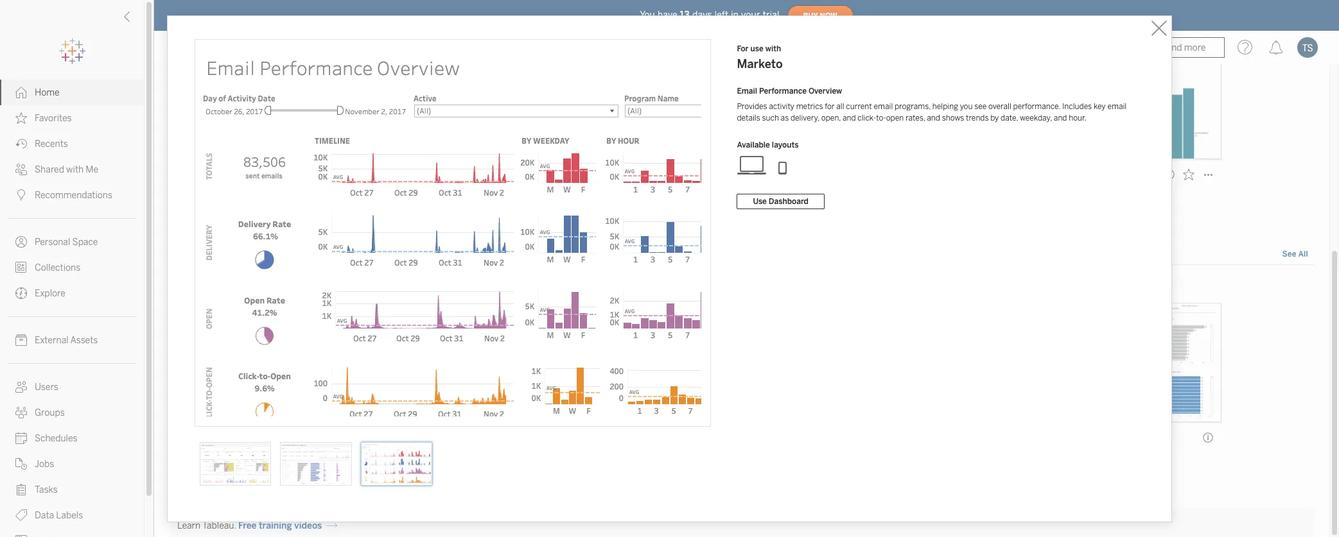 Task type: describe. For each thing, give the bounding box(es) containing it.
see
[[1283, 250, 1297, 259]]

overview
[[809, 86, 843, 95]]

tasks
[[35, 485, 58, 496]]

pre-
[[224, 280, 241, 291]]

delivery,
[[791, 113, 820, 122]]

email performance overview provides activity metrics for all current email programs, helping you see overall performance. includes key email details such as delivery, open, and click-to-open rates, and shows trends by date, weekday, and hour.
[[737, 86, 1127, 122]]

with inside for use with marketo
[[766, 44, 782, 53]]

dashboard
[[769, 197, 809, 206]]

days
[[693, 9, 712, 20]]

get
[[538, 280, 551, 291]]

3 and from the left
[[1054, 113, 1068, 122]]

helping
[[933, 102, 959, 111]]

rates,
[[906, 113, 926, 122]]

overall
[[989, 102, 1012, 111]]

1 data from the left
[[395, 280, 414, 291]]

learn tableau.
[[177, 521, 236, 532]]

2 and from the left
[[927, 113, 941, 122]]

use inside for use with marketo
[[751, 44, 764, 53]]

indicators
[[208, 169, 250, 180]]

for
[[825, 102, 835, 111]]

0 vertical spatial in
[[731, 9, 739, 20]]

4 ago from the left
[[864, 187, 877, 196]]

use dashboard button
[[737, 194, 825, 209]]

me
[[86, 164, 98, 175]]

activity
[[769, 102, 795, 111]]

have
[[658, 9, 678, 20]]

or
[[448, 280, 456, 291]]

a
[[217, 280, 222, 291]]

users link
[[0, 375, 144, 400]]

now
[[820, 11, 838, 20]]

tourism
[[608, 169, 642, 180]]

to-
[[877, 113, 887, 122]]

start from a pre-built workbook. simply sign in to your data source, or use sample data to get started.
[[172, 280, 585, 291]]

25 minutes ago for global indicators
[[179, 187, 233, 196]]

minutes for global indicators
[[189, 187, 218, 196]]

shared
[[35, 164, 64, 175]]

shared with me link
[[0, 157, 144, 182]]

for
[[737, 44, 749, 53]]

minutes for business
[[404, 187, 433, 196]]

2 to from the left
[[528, 280, 536, 291]]

main navigation. press the up and down arrow keys to access links. element
[[0, 80, 144, 538]]

0 horizontal spatial in
[[355, 280, 362, 291]]

current
[[846, 102, 872, 111]]

sign
[[336, 280, 353, 291]]

programs,
[[895, 102, 931, 111]]

recents
[[35, 139, 68, 150]]

email performance by campaign image
[[280, 443, 352, 486]]

recents link
[[0, 131, 144, 157]]

1 to from the left
[[364, 280, 373, 291]]

all
[[1299, 250, 1309, 259]]

metrics
[[797, 102, 823, 111]]

13
[[680, 9, 690, 20]]

home link
[[0, 80, 144, 105]]

laptop image
[[737, 155, 768, 175]]

layouts
[[772, 140, 799, 149]]

buy now button
[[788, 5, 854, 26]]

trial.
[[763, 9, 782, 20]]

favorites
[[35, 113, 72, 124]]

from
[[195, 280, 215, 291]]

space
[[72, 237, 98, 248]]

2 email from the left
[[1108, 102, 1127, 111]]

external assets
[[35, 335, 98, 346]]

26
[[393, 187, 402, 196]]

see all link
[[1282, 248, 1310, 262]]

use
[[753, 197, 767, 206]]

26 minutes ago
[[393, 187, 447, 196]]

learn
[[177, 521, 201, 532]]

1 vertical spatial your
[[375, 280, 393, 291]]

you
[[640, 9, 655, 20]]

by
[[991, 113, 999, 122]]

includes
[[1063, 102, 1092, 111]]

1 and from the left
[[843, 113, 856, 122]]

open,
[[822, 113, 841, 122]]

1 email from the left
[[874, 102, 893, 111]]

32
[[822, 187, 832, 196]]

hour.
[[1069, 113, 1087, 122]]

as
[[781, 113, 789, 122]]

open
[[887, 113, 904, 122]]

global indicators
[[179, 169, 250, 180]]

personal
[[35, 237, 70, 248]]

shows
[[942, 113, 965, 122]]

schedules link
[[0, 426, 144, 452]]

favorites link
[[0, 105, 144, 131]]

available layouts
[[737, 140, 799, 149]]

32 minutes ago
[[822, 187, 877, 196]]



Task type: locate. For each thing, give the bounding box(es) containing it.
2 25 from the left
[[608, 187, 617, 196]]

details
[[737, 113, 761, 122]]

and left hour.
[[1054, 113, 1068, 122]]

1 horizontal spatial with
[[766, 44, 782, 53]]

with left me
[[66, 164, 84, 175]]

recommendations link
[[0, 182, 144, 208]]

shared with me
[[35, 164, 98, 175]]

1 vertical spatial use
[[458, 280, 473, 291]]

tasks link
[[0, 477, 144, 503]]

to right sign
[[364, 280, 373, 291]]

workbook.
[[261, 280, 303, 291]]

groups
[[35, 408, 65, 419]]

and down all
[[843, 113, 856, 122]]

0 horizontal spatial and
[[843, 113, 856, 122]]

your
[[742, 9, 761, 20], [375, 280, 393, 291]]

0 horizontal spatial 25
[[179, 187, 188, 196]]

25
[[179, 187, 188, 196], [608, 187, 617, 196]]

data labels link
[[0, 503, 144, 529]]

tableau.
[[202, 521, 236, 532]]

email right key
[[1108, 102, 1127, 111]]

explore
[[35, 289, 65, 299]]

to left "get"
[[528, 280, 536, 291]]

0 horizontal spatial with
[[66, 164, 84, 175]]

see all
[[1283, 250, 1309, 259]]

salesforce
[[179, 433, 223, 444]]

ago for global indicators
[[220, 187, 233, 196]]

0 horizontal spatial 25 minutes ago
[[179, 187, 233, 196]]

with inside "main navigation. press the up and down arrow keys to access links." element
[[66, 164, 84, 175]]

0 horizontal spatial to
[[364, 280, 373, 291]]

email
[[737, 86, 758, 95]]

2 horizontal spatial and
[[1054, 113, 1068, 122]]

25 minutes ago
[[179, 187, 233, 196], [608, 187, 662, 196]]

navigation panel element
[[0, 39, 144, 538]]

and down helping
[[927, 113, 941, 122]]

25 for global indicators
[[179, 187, 188, 196]]

in right the left
[[731, 9, 739, 20]]

minutes down tourism on the top left of the page
[[619, 187, 647, 196]]

1 25 from the left
[[179, 187, 188, 196]]

2 25 minutes ago from the left
[[608, 187, 662, 196]]

minutes down global indicators
[[189, 187, 218, 196]]

25 minutes ago for tourism
[[608, 187, 662, 196]]

3 ago from the left
[[649, 187, 662, 196]]

data left source,
[[395, 280, 414, 291]]

1 horizontal spatial 25 minutes ago
[[608, 187, 662, 196]]

free training videos
[[238, 521, 322, 532]]

external assets link
[[0, 328, 144, 353]]

minutes right 32
[[833, 187, 862, 196]]

started.
[[553, 280, 585, 291]]

ago for business
[[435, 187, 447, 196]]

all
[[837, 102, 845, 111]]

use
[[751, 44, 764, 53], [458, 280, 473, 291]]

minutes for tourism
[[619, 187, 647, 196]]

collections link
[[0, 255, 144, 281]]

email performance overview image
[[361, 443, 433, 486]]

use right the for
[[751, 44, 764, 53]]

your left trial.
[[742, 9, 761, 20]]

0 vertical spatial use
[[751, 44, 764, 53]]

personal space
[[35, 237, 98, 248]]

in right sign
[[355, 280, 362, 291]]

key
[[1094, 102, 1106, 111]]

provides
[[737, 102, 768, 111]]

email up to-
[[874, 102, 893, 111]]

use right or
[[458, 280, 473, 291]]

25 down tourism on the top left of the page
[[608, 187, 617, 196]]

phone image
[[768, 155, 799, 175]]

25 minutes ago down global indicators
[[179, 187, 233, 196]]

0 vertical spatial marketo
[[737, 57, 783, 71]]

trends
[[966, 113, 989, 122]]

buy
[[804, 11, 818, 20]]

recommendations
[[35, 190, 113, 201]]

data labels
[[35, 511, 83, 522]]

accelerators
[[172, 246, 239, 260]]

such
[[762, 113, 779, 122]]

1 25 minutes ago from the left
[[179, 187, 233, 196]]

1 horizontal spatial your
[[742, 9, 761, 20]]

free training videos link
[[238, 521, 338, 532]]

free
[[238, 521, 257, 532]]

buy now
[[804, 11, 838, 20]]

your right sign
[[375, 280, 393, 291]]

sample
[[475, 280, 505, 291]]

with right the for
[[766, 44, 782, 53]]

email
[[874, 102, 893, 111], [1108, 102, 1127, 111]]

2 data from the left
[[507, 280, 525, 291]]

source,
[[416, 280, 446, 291]]

25 down global
[[179, 187, 188, 196]]

training
[[259, 521, 292, 532]]

jobs link
[[0, 452, 144, 477]]

you
[[960, 102, 973, 111]]

users
[[35, 382, 58, 393]]

2 ago from the left
[[435, 187, 447, 196]]

1 vertical spatial marketo
[[393, 433, 428, 444]]

25 minutes ago down tourism on the top left of the page
[[608, 187, 662, 196]]

ago for tourism
[[649, 187, 662, 196]]

0 horizontal spatial email
[[874, 102, 893, 111]]

collections
[[35, 263, 81, 274]]

2 minutes from the left
[[404, 187, 433, 196]]

data
[[395, 280, 414, 291], [507, 280, 525, 291]]

3 minutes from the left
[[619, 187, 647, 196]]

1 horizontal spatial and
[[927, 113, 941, 122]]

1 horizontal spatial data
[[507, 280, 525, 291]]

with
[[766, 44, 782, 53], [66, 164, 84, 175]]

data
[[35, 511, 54, 522]]

0 horizontal spatial your
[[375, 280, 393, 291]]

0 vertical spatial your
[[742, 9, 761, 20]]

and
[[843, 113, 856, 122], [927, 113, 941, 122], [1054, 113, 1068, 122]]

0 vertical spatial with
[[766, 44, 782, 53]]

1 vertical spatial in
[[355, 280, 362, 291]]

external
[[35, 335, 69, 346]]

weekday,
[[1020, 113, 1053, 122]]

0 horizontal spatial use
[[458, 280, 473, 291]]

home
[[35, 87, 60, 98]]

data right sample
[[507, 280, 525, 291]]

personal space link
[[0, 229, 144, 255]]

0 horizontal spatial data
[[395, 280, 414, 291]]

use dashboard
[[753, 197, 809, 206]]

1 horizontal spatial in
[[731, 9, 739, 20]]

videos
[[294, 521, 322, 532]]

built
[[241, 280, 259, 291]]

1 horizontal spatial to
[[528, 280, 536, 291]]

1 horizontal spatial 25
[[608, 187, 617, 196]]

jobs
[[35, 459, 54, 470]]

1 horizontal spatial use
[[751, 44, 764, 53]]

date,
[[1001, 113, 1019, 122]]

to
[[364, 280, 373, 291], [528, 280, 536, 291]]

see
[[975, 102, 987, 111]]

right arrow image
[[327, 521, 338, 532]]

web engagement image
[[200, 443, 271, 486]]

global
[[179, 169, 206, 180]]

groups link
[[0, 400, 144, 426]]

1 minutes from the left
[[189, 187, 218, 196]]

assets
[[70, 335, 98, 346]]

1 horizontal spatial email
[[1108, 102, 1127, 111]]

4 minutes from the left
[[833, 187, 862, 196]]

you have 13 days left in your trial.
[[640, 9, 782, 20]]

25 for tourism
[[608, 187, 617, 196]]

1 horizontal spatial marketo
[[737, 57, 783, 71]]

available
[[737, 140, 770, 149]]

1 ago from the left
[[220, 187, 233, 196]]

marketo
[[737, 57, 783, 71], [393, 433, 428, 444]]

0 horizontal spatial marketo
[[393, 433, 428, 444]]

left
[[715, 9, 729, 20]]

labels
[[56, 511, 83, 522]]

1 vertical spatial with
[[66, 164, 84, 175]]

minutes down business
[[404, 187, 433, 196]]



Task type: vqa. For each thing, say whether or not it's contained in the screenshot.
left 25
yes



